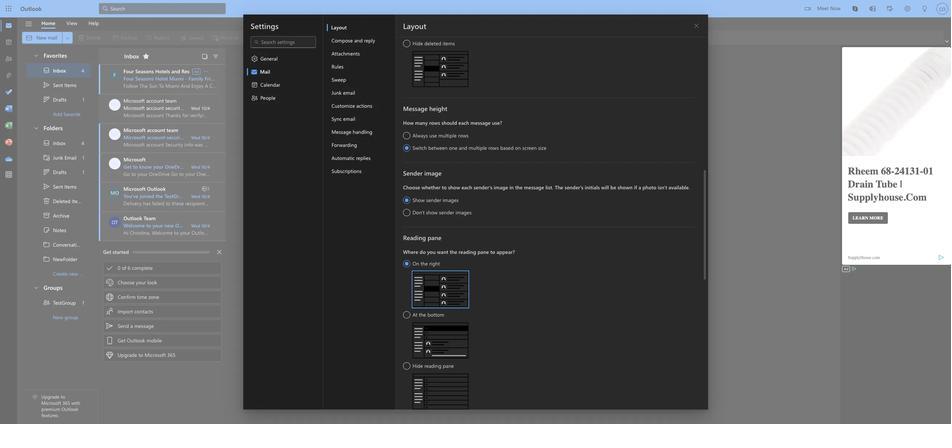 Task type: vqa. For each thing, say whether or not it's contained in the screenshot.
OneDrive image
yes



Task type: describe. For each thing, give the bounding box(es) containing it.
word image
[[5, 106, 12, 113]]

inbox inside favorites 'tree'
[[53, 67, 66, 74]]

 inside tree
[[43, 183, 50, 190]]

four seasons hotels and resorts
[[124, 68, 199, 75]]

outlook team image
[[109, 217, 121, 229]]

for
[[575, 249, 581, 256]]

download
[[556, 260, 578, 266]]

 tree item
[[26, 150, 91, 165]]

group inside the new group tree item
[[65, 314, 78, 321]]

outlook down free.
[[580, 260, 598, 266]]

2 4 from the top
[[81, 140, 84, 147]]

take
[[522, 249, 532, 256]]

layout heading
[[403, 21, 426, 31]]

2  tree item from the top
[[26, 136, 91, 150]]

-
[[185, 75, 187, 82]]

microsoft outlook
[[124, 186, 166, 193]]

0 vertical spatial show
[[448, 184, 460, 191]]

wed 10/4 for outlook.com
[[191, 223, 210, 229]]

upgrade for upgrade to microsoft 365 with premium outlook features
[[41, 394, 60, 401]]

set your advertising preferences image
[[852, 266, 858, 272]]

between
[[428, 145, 448, 152]]

0 horizontal spatial mobile
[[147, 338, 162, 344]]

outlook inside upgrade to microsoft 365 with premium outlook features
[[61, 407, 78, 413]]

on the right
[[413, 260, 440, 267]]

microsoft account team image
[[109, 99, 121, 111]]

to down 'team'
[[146, 222, 151, 229]]

isn't
[[658, 184, 667, 191]]

microsoft account security info was added
[[124, 134, 221, 141]]

get to know your onedrive – how to back up your pc and mobile
[[124, 163, 275, 170]]


[[106, 294, 113, 301]]

files image
[[5, 72, 12, 80]]

sender
[[403, 169, 423, 177]]

hide for hide reading pane
[[413, 363, 423, 370]]

1 vertical spatial images
[[456, 209, 472, 216]]

layout tab panel
[[396, 0, 708, 425]]

show
[[413, 197, 425, 204]]

 junk email
[[43, 154, 77, 161]]

subscriptions button
[[327, 165, 395, 178]]

help
[[89, 19, 99, 26]]

get outlook mobile
[[118, 338, 162, 344]]

mail
[[260, 68, 270, 75]]

create new folder
[[53, 270, 93, 277]]

choose your look
[[118, 279, 157, 286]]

premium
[[41, 407, 60, 413]]

1 vertical spatial show
[[426, 209, 438, 216]]

security for verification
[[165, 105, 183, 112]]

camera
[[532, 260, 548, 266]]

wed for group
[[191, 194, 200, 199]]

do
[[420, 249, 426, 256]]

time
[[137, 294, 147, 301]]

0
[[118, 265, 120, 272]]

1 sender's from the left
[[474, 184, 492, 191]]

archive
[[53, 212, 70, 219]]

move & delete group
[[22, 31, 247, 45]]

365 for upgrade to microsoft 365 with premium outlook features
[[62, 400, 70, 407]]

how many rows should each message use? option group
[[403, 118, 694, 153]]

wed for verification
[[191, 105, 200, 111]]

based
[[500, 145, 514, 152]]

application containing settings
[[0, 0, 952, 425]]

left-rail-appbar navigation
[[1, 17, 16, 168]]

 drafts for 
[[43, 96, 67, 103]]

 for folders
[[33, 125, 39, 131]]

excel image
[[5, 122, 12, 130]]

tab list containing home
[[36, 17, 105, 29]]

message list no conversations selected list box
[[99, 65, 275, 424]]

customize actions button
[[327, 100, 395, 113]]

 tree item
[[26, 296, 91, 310]]

2 vertical spatial rows
[[488, 145, 499, 152]]

items inside  deleted items
[[72, 198, 84, 205]]

the right in
[[515, 184, 523, 191]]

switch between one and multiple rows based on screen size
[[413, 145, 547, 152]]

pc
[[242, 163, 248, 170]]

group inside message list no conversations selected "list box"
[[189, 193, 203, 200]]

customize actions
[[332, 102, 372, 109]]


[[251, 81, 258, 89]]

2 horizontal spatial pane
[[478, 249, 489, 256]]

get for get outlook mobile
[[118, 338, 126, 344]]

calendar image
[[5, 39, 12, 46]]

 testgroup
[[43, 299, 76, 307]]

want
[[437, 249, 448, 256]]

microsoft image
[[109, 158, 121, 170]]

four seasons hotel miami - family friendly hotel
[[124, 75, 237, 82]]

message handling button
[[327, 126, 395, 139]]

f
[[113, 72, 116, 78]]

initials
[[585, 184, 600, 191]]

wed 10/4 for verification
[[191, 105, 210, 111]]

0 vertical spatial reading
[[459, 249, 476, 256]]

10/4 for onedrive
[[202, 164, 210, 170]]

1 horizontal spatial multiple
[[469, 145, 487, 152]]


[[805, 6, 811, 12]]

Search settings search field
[[259, 39, 308, 46]]

wed 10/4 for was
[[191, 135, 210, 141]]

favorites tree
[[26, 46, 91, 121]]

0 vertical spatial with
[[553, 249, 563, 256]]

get for get started
[[103, 249, 111, 256]]

 inbox inside favorites 'tree'
[[43, 67, 66, 74]]

how inside how many rows should each message use? option group
[[403, 120, 414, 126]]

settings
[[251, 21, 279, 31]]


[[43, 227, 50, 234]]

 tree item for 
[[26, 165, 91, 179]]

four for four seasons hotels and resorts
[[124, 68, 134, 75]]

calendar
[[260, 81, 280, 88]]

how inside message list no conversations selected "list box"
[[192, 163, 203, 170]]

welcome to your new outlook.com account
[[124, 222, 225, 229]]

favorite
[[64, 111, 81, 118]]

layout inside tab panel
[[403, 21, 426, 31]]

screen
[[522, 145, 537, 152]]

sent inside favorites 'tree'
[[53, 82, 63, 88]]

 tree item
[[26, 223, 91, 238]]

groups tree item
[[26, 281, 91, 296]]

2  tree item from the top
[[26, 252, 91, 267]]

message handling
[[332, 129, 372, 136]]

new inside message list no conversations selected "list box"
[[164, 222, 174, 229]]

new group tree item
[[26, 310, 91, 325]]


[[254, 40, 259, 45]]

general
[[260, 55, 278, 62]]

0 vertical spatial sender
[[426, 197, 441, 204]]

view button
[[61, 17, 83, 29]]

0 vertical spatial images
[[443, 197, 459, 204]]

the inside message list no conversations selected "list box"
[[156, 193, 163, 200]]

always use multiple rows
[[413, 132, 469, 139]]

 button
[[140, 51, 152, 62]]

 mark all as read
[[296, 34, 340, 41]]

to do image
[[5, 89, 12, 96]]

more apps image
[[5, 171, 12, 179]]

new inside tree item
[[69, 270, 78, 277]]


[[106, 352, 113, 359]]

1 vertical spatial items
[[64, 183, 77, 190]]

your right know
[[153, 163, 164, 170]]

2 vertical spatial pane
[[443, 363, 454, 370]]

your down 'team'
[[153, 222, 163, 229]]

wed for was
[[191, 135, 200, 141]]

sync email
[[332, 116, 355, 122]]

1 horizontal spatial mobile
[[259, 163, 275, 170]]

layout inside 'button'
[[331, 24, 347, 31]]

and right the pc
[[249, 163, 258, 170]]

hotels
[[155, 68, 170, 75]]

mail image
[[5, 22, 12, 29]]

to down 'get outlook mobile'
[[139, 352, 143, 359]]

drafts for 
[[53, 96, 67, 103]]

code
[[482, 260, 493, 266]]


[[43, 154, 50, 161]]

message height
[[403, 105, 447, 113]]

1 inside  tree item
[[82, 154, 84, 161]]

forwarding
[[332, 142, 357, 149]]

email
[[65, 154, 77, 161]]

choose for choose whether to show each sender's image in the message list. the sender's initials will be shown if a photo isn't available.
[[403, 184, 420, 191]]

choose for choose your look
[[118, 279, 135, 286]]

message inside "list box"
[[134, 323, 154, 330]]

0 vertical spatial pane
[[428, 234, 441, 242]]

 people
[[251, 94, 276, 102]]

customize
[[332, 102, 355, 109]]

switch
[[413, 145, 427, 152]]

Select a conversation checkbox
[[109, 217, 124, 229]]

you've
[[124, 193, 138, 200]]

1 vertical spatial with
[[494, 260, 504, 266]]

email for junk email
[[343, 89, 355, 96]]

select a conversation checkbox for microsoft account security info was added
[[109, 129, 124, 140]]

message for message height
[[403, 105, 428, 113]]

message inside option group
[[524, 184, 544, 191]]

0 horizontal spatial multiple
[[438, 132, 457, 139]]

mark
[[304, 34, 316, 41]]

sync email button
[[327, 113, 395, 126]]

0 of 6 complete
[[118, 265, 153, 272]]

wed for outlook.com
[[191, 223, 200, 229]]


[[106, 338, 113, 345]]

all
[[317, 34, 322, 41]]

junk email
[[332, 89, 355, 96]]

four for four seasons hotel miami - family friendly hotel
[[124, 75, 134, 82]]

testgroup inside  testgroup
[[53, 300, 76, 306]]

meet now
[[818, 5, 841, 12]]

 button
[[691, 20, 702, 32]]

 for 
[[43, 96, 50, 103]]

if
[[634, 184, 637, 191]]

2 sent from the top
[[53, 183, 63, 190]]

choose whether to show each sender's image in the message list. the sender's initials will be shown if a photo isn't available.
[[403, 184, 690, 191]]

premium features image
[[32, 395, 37, 401]]

verification
[[194, 105, 219, 112]]

complete
[[132, 265, 153, 272]]

free.
[[583, 249, 593, 256]]

1 vertical spatial reading
[[424, 363, 441, 370]]

ot
[[112, 219, 118, 226]]

outlook up camera
[[533, 249, 552, 256]]

import contacts
[[118, 308, 153, 315]]

should
[[442, 120, 457, 126]]

info for was
[[186, 134, 195, 141]]

testgroup inside message list no conversations selected "list box"
[[165, 193, 188, 200]]

junk inside  junk email
[[53, 154, 63, 161]]

right
[[429, 260, 440, 267]]



Task type: locate. For each thing, give the bounding box(es) containing it.
2 hotel from the left
[[225, 75, 237, 82]]

1 vertical spatial get
[[103, 249, 111, 256]]

 for groups
[[33, 285, 39, 291]]

the right on
[[421, 260, 428, 267]]

0 vertical spatial team
[[165, 97, 177, 104]]

1 sent from the top
[[53, 82, 63, 88]]

1 right email on the top
[[82, 154, 84, 161]]

 inside favorites 'tree'
[[43, 67, 50, 74]]

to left know
[[133, 163, 138, 170]]

add favorite
[[53, 111, 81, 118]]


[[296, 34, 303, 41]]

your right the up
[[230, 163, 240, 170]]

with up download
[[553, 249, 563, 256]]

subscriptions
[[332, 168, 362, 175]]

message inside option group
[[471, 120, 491, 126]]

group
[[189, 193, 203, 200], [65, 314, 78, 321]]

1 vertical spatial 365
[[62, 400, 70, 407]]

1 select a conversation checkbox from the top
[[109, 99, 124, 111]]

sent up  tree item
[[53, 183, 63, 190]]

0 vertical spatial email
[[343, 89, 355, 96]]

1 down  tree item
[[82, 169, 84, 176]]

 tree item up  junk email
[[26, 136, 91, 150]]

2 wed 10/4 from the top
[[191, 135, 210, 141]]

outlook banner
[[0, 0, 952, 17]]

2  sent items from the top
[[43, 183, 77, 190]]

1 horizontal spatial message
[[471, 120, 491, 126]]

1  from the top
[[43, 81, 50, 89]]

dialog containing settings
[[0, 0, 952, 425]]

2  inbox from the top
[[43, 140, 66, 147]]

microsoft account team up microsoft account security info verification
[[124, 97, 177, 104]]

2  from the top
[[43, 169, 50, 176]]

images up don't show sender images
[[443, 197, 459, 204]]

outlook.com
[[175, 222, 205, 229]]

1 horizontal spatial show
[[448, 184, 460, 191]]

 tree item up add favorite tree item
[[26, 78, 91, 92]]

security for was
[[167, 134, 185, 141]]

forwarding button
[[327, 139, 395, 152]]

outlook right premium on the left of the page
[[61, 407, 78, 413]]

1 4 from the top
[[81, 67, 84, 74]]

2  drafts from the top
[[43, 169, 67, 176]]

mt for microsoft account security info verification
[[111, 101, 119, 108]]

 left newfolder
[[43, 256, 50, 263]]

onedrive image
[[5, 156, 12, 163]]

joined
[[140, 193, 154, 200]]

1 vertical spatial seasons
[[135, 75, 154, 82]]

1 vertical spatial how
[[192, 163, 203, 170]]

 left folders
[[33, 125, 39, 131]]

image left in
[[494, 184, 508, 191]]

the left the qr
[[465, 260, 472, 266]]

layout button
[[327, 21, 395, 34]]

365 inside upgrade to microsoft 365 with premium outlook features
[[62, 400, 70, 407]]

wed 10/4 for group
[[191, 194, 210, 199]]

always
[[413, 132, 428, 139]]

message list section
[[99, 47, 275, 424]]

3  from the top
[[33, 285, 39, 291]]

 button for favorites
[[30, 49, 42, 62]]

 inside favorites 'tree'
[[43, 81, 50, 89]]

1  from the top
[[33, 52, 39, 58]]

with down going
[[494, 260, 504, 266]]

sent up add
[[53, 82, 63, 88]]

0 vertical spatial  drafts
[[43, 96, 67, 103]]

1 horizontal spatial with
[[494, 260, 504, 266]]

read
[[330, 34, 340, 41]]

 drafts inside favorites 'tree'
[[43, 96, 67, 103]]

to inside upgrade to microsoft 365 with premium outlook features
[[61, 394, 65, 401]]

mt inside microsoft account team image
[[111, 101, 119, 108]]

2  from the top
[[43, 140, 50, 147]]

0 horizontal spatial message
[[332, 129, 351, 136]]

4 wed from the top
[[191, 194, 200, 199]]

inbox down 'favorites' tree item
[[53, 67, 66, 74]]

email for sync email
[[343, 116, 355, 122]]

info left verification
[[184, 105, 193, 112]]

1 vertical spatial  button
[[30, 121, 42, 135]]

your inside you're going places. take outlook with you for free. scan the qr code with your phone camera to download outlook mobile
[[505, 260, 515, 266]]

0 vertical spatial group
[[189, 193, 203, 200]]

sent
[[53, 82, 63, 88], [53, 183, 63, 190]]

2  button from the top
[[30, 121, 42, 135]]

powerpoint image
[[5, 139, 12, 146]]

resorts
[[182, 68, 199, 75]]

folders tree item
[[26, 121, 91, 136]]

1 vertical spatial ad
[[844, 267, 849, 272]]

a inside the choose whether to show each sender's image in the message list. the sender's initials will be shown if a photo isn't available. option group
[[639, 184, 641, 191]]

show sender images
[[413, 197, 459, 204]]

microsoft account team image
[[109, 129, 121, 140]]

your left look
[[136, 279, 146, 286]]

you inside you're going places. take outlook with you for free. scan the qr code with your phone camera to download outlook mobile
[[565, 249, 573, 256]]

1  tree item from the top
[[26, 78, 91, 92]]

0 vertical spatial multiple
[[438, 132, 457, 139]]

on
[[413, 260, 419, 267]]

1 vertical spatial drafts
[[53, 169, 67, 176]]

junk
[[332, 89, 342, 96], [53, 154, 63, 161]]

0 vertical spatial drafts
[[53, 96, 67, 103]]

home button
[[36, 17, 61, 29]]

show
[[448, 184, 460, 191], [426, 209, 438, 216]]

reading pane
[[403, 234, 441, 242]]

 for first  tree item
[[43, 67, 50, 74]]

0 horizontal spatial ad
[[194, 69, 199, 74]]

message inside the layout tab panel
[[403, 105, 428, 113]]

team up microsoft account security info verification
[[165, 97, 177, 104]]

 button inside folders tree item
[[30, 121, 42, 135]]

upgrade right 
[[118, 352, 137, 359]]

junk email button
[[327, 86, 395, 100]]

testgroup up new group
[[53, 300, 76, 306]]

1  button from the top
[[30, 49, 42, 62]]

0 vertical spatial security
[[165, 105, 183, 112]]

 inside 'groups' tree item
[[33, 285, 39, 291]]

images down show sender images
[[456, 209, 472, 216]]

document
[[0, 0, 952, 425]]

2 vertical spatial inbox
[[53, 140, 66, 147]]

whether
[[422, 184, 440, 191]]

each for message height
[[458, 120, 469, 126]]

team for was
[[167, 127, 178, 134]]

tags group
[[292, 31, 515, 45]]

 button for folders
[[30, 121, 42, 135]]

1  drafts from the top
[[43, 96, 67, 103]]

image inside the choose whether to show each sender's image in the message list. the sender's initials will be shown if a photo isn't available. option group
[[494, 184, 508, 191]]

2 seasons from the top
[[135, 75, 154, 82]]

how left 'many' at the top
[[403, 120, 414, 126]]

1 vertical spatial mobile
[[599, 260, 615, 266]]

drafts
[[53, 96, 67, 103], [53, 169, 67, 176]]

with inside upgrade to microsoft 365 with premium outlook features
[[71, 400, 80, 407]]

0 horizontal spatial message
[[134, 323, 154, 330]]

 down 
[[251, 94, 258, 102]]

1 vertical spatial testgroup
[[53, 300, 76, 306]]

message down sync email
[[332, 129, 351, 136]]

microsoft account team for microsoft account security info verification
[[124, 97, 177, 104]]

tree containing 
[[26, 136, 100, 281]]

1 right  testgroup
[[82, 300, 84, 306]]

 tree item
[[26, 209, 91, 223]]

your down places.
[[505, 260, 515, 266]]

inbox 
[[124, 52, 150, 60]]

 for  people
[[251, 94, 258, 102]]

hide inside where do you want the reading pane to appear? option group
[[413, 363, 423, 370]]

appear?
[[497, 249, 515, 256]]

2 vertical spatial message
[[134, 323, 154, 330]]

 drafts down  tree item
[[43, 169, 67, 176]]

4 down 'favorites' tree item
[[81, 67, 84, 74]]

send
[[118, 323, 129, 330]]

1  from the top
[[43, 96, 50, 103]]

0 horizontal spatial upgrade
[[41, 394, 60, 401]]

Select a conversation checkbox
[[109, 99, 124, 111], [109, 129, 124, 140]]

 tree item
[[26, 194, 91, 209]]

mt inside microsoft account team icon
[[111, 131, 119, 138]]

1 vertical spatial info
[[186, 134, 195, 141]]

microsoft
[[124, 97, 145, 104], [124, 105, 145, 112], [124, 127, 146, 134], [124, 134, 146, 141], [124, 156, 146, 163], [124, 186, 146, 193], [145, 352, 166, 359], [41, 400, 61, 407]]

2 vertical spatial 
[[33, 285, 39, 291]]

inbox inside "inbox "
[[124, 52, 139, 60]]

0 vertical spatial get
[[124, 163, 132, 170]]

to right premium features icon at the bottom of page
[[61, 394, 65, 401]]

1 microsoft account team from the top
[[124, 97, 177, 104]]

you right do
[[427, 249, 436, 256]]

10/4 for outlook.com
[[202, 223, 210, 229]]

 inbox down favorites
[[43, 67, 66, 74]]

1  tree item from the top
[[26, 92, 91, 107]]

upgrade inside upgrade to microsoft 365 with premium outlook features
[[41, 394, 60, 401]]

 inside tree
[[43, 140, 50, 147]]

to right whether
[[442, 184, 447, 191]]

Select a conversation checkbox
[[109, 187, 124, 199]]

info
[[184, 105, 193, 112], [186, 134, 195, 141]]

automatic replies
[[332, 155, 371, 162]]

the right want
[[450, 249, 457, 256]]

hotel down four seasons hotels and resorts
[[155, 75, 168, 82]]

5 wed 10/4 from the top
[[191, 223, 210, 229]]

0 vertical spatial  sent items
[[43, 81, 77, 89]]

 down favorites
[[43, 67, 50, 74]]

4
[[81, 67, 84, 74], [81, 140, 84, 147]]

1 1 from the top
[[82, 96, 84, 103]]

1  sent items from the top
[[43, 81, 77, 89]]

tab list
[[36, 17, 105, 29]]

0 vertical spatial  tree item
[[26, 63, 91, 78]]

1 seasons from the top
[[135, 68, 154, 75]]

outlook up you've joined the testgroup group
[[147, 186, 166, 193]]

ad inside message list no conversations selected "list box"
[[194, 69, 199, 74]]

ad left "set your advertising preferences" image
[[844, 267, 849, 272]]

email inside junk email 'button'
[[343, 89, 355, 96]]

sender down show sender images
[[439, 209, 454, 216]]

you're
[[474, 249, 488, 256]]

mobile inside you're going places. take outlook with you for free. scan the qr code with your phone camera to download outlook mobile
[[599, 260, 615, 266]]

to right camera
[[550, 260, 555, 266]]

choose inside option group
[[403, 184, 420, 191]]


[[251, 94, 258, 102], [43, 299, 50, 307]]

outlook up  button
[[20, 5, 42, 12]]

drafts inside favorites 'tree'
[[53, 96, 67, 103]]

upgrade for upgrade to microsoft 365
[[118, 352, 137, 359]]

10/4 for group
[[202, 194, 210, 199]]

1 wed from the top
[[191, 105, 200, 111]]

layout up read
[[331, 24, 347, 31]]

outlook up welcome
[[124, 215, 142, 222]]

as
[[324, 34, 328, 41]]

1  tree item from the top
[[26, 238, 100, 252]]

seasons for hotels
[[135, 68, 154, 75]]

microsoft account security info verification
[[124, 105, 219, 112]]

get right 
[[118, 338, 126, 344]]

get for get to know your onedrive – how to back up your pc and mobile
[[124, 163, 132, 170]]

3 wed 10/4 from the top
[[191, 164, 210, 170]]

 up add favorite tree item
[[43, 96, 50, 103]]


[[106, 308, 113, 316]]

new left folder
[[69, 270, 78, 277]]

junk down sweep
[[332, 89, 342, 96]]

don't
[[413, 209, 425, 216]]

 button inside 'favorites' tree item
[[30, 49, 42, 62]]

microsoft inside upgrade to microsoft 365 with premium outlook features
[[41, 400, 61, 407]]

 button
[[30, 49, 42, 62], [30, 121, 42, 135], [30, 281, 42, 295]]

0 horizontal spatial with
[[71, 400, 80, 407]]

1 horizontal spatial 365
[[167, 352, 176, 359]]

0 vertical spatial inbox
[[124, 52, 139, 60]]

1 horizontal spatial you
[[565, 249, 573, 256]]

message for message handling
[[332, 129, 351, 136]]

 inside "settings" tab list
[[251, 94, 258, 102]]

0 horizontal spatial reading
[[424, 363, 441, 370]]

2 horizontal spatial mobile
[[599, 260, 615, 266]]

 for first  tree item from the bottom of the page
[[43, 140, 50, 147]]

1 inside  tree item
[[82, 300, 84, 306]]

 inside 'favorites' tree item
[[33, 52, 39, 58]]

upgrade up premium on the left of the page
[[41, 394, 60, 401]]

2 drafts from the top
[[53, 169, 67, 176]]

ad up family
[[194, 69, 199, 74]]

rows up use
[[429, 120, 440, 126]]

drafts up add favorite tree item
[[53, 96, 67, 103]]

0 horizontal spatial new
[[69, 270, 78, 277]]

outlook inside outlook banner
[[20, 5, 42, 12]]

10/4
[[201, 105, 210, 111], [202, 135, 210, 141], [202, 164, 210, 170], [202, 194, 210, 199], [202, 223, 210, 229]]

0 horizontal spatial pane
[[428, 234, 441, 242]]

items right deleted on the left of page
[[72, 198, 84, 205]]

layout
[[403, 21, 426, 31], [331, 24, 347, 31]]

2 mt from the top
[[111, 131, 119, 138]]

replies
[[356, 155, 371, 162]]

2  from the top
[[43, 183, 50, 190]]

four seasons hotels and resorts image
[[109, 69, 120, 81]]

the
[[515, 184, 523, 191], [156, 193, 163, 200], [450, 249, 457, 256], [465, 260, 472, 266], [421, 260, 428, 267], [419, 312, 426, 319]]

1 hotel from the left
[[155, 75, 168, 82]]

0 horizontal spatial junk
[[53, 154, 63, 161]]

message inside message handling button
[[332, 129, 351, 136]]

4 inside favorites 'tree'
[[81, 67, 84, 74]]

 sent items inside favorites 'tree'
[[43, 81, 77, 89]]

3  button from the top
[[30, 281, 42, 295]]

1 vertical spatial new
[[69, 270, 78, 277]]

each inside option group
[[462, 184, 472, 191]]

2 horizontal spatial rows
[[488, 145, 499, 152]]

create new folder tree item
[[26, 267, 93, 281]]

people image
[[5, 56, 12, 63]]

0 horizontal spatial rows
[[429, 120, 440, 126]]

automatic
[[332, 155, 355, 162]]

choose up confirm
[[118, 279, 135, 286]]

 drafts for 
[[43, 169, 67, 176]]

items inside favorites 'tree'
[[64, 82, 77, 88]]

sender down whether
[[426, 197, 441, 204]]

a inside message list no conversations selected "list box"
[[130, 323, 133, 330]]

1  from the top
[[43, 241, 50, 249]]

1 up add favorite tree item
[[82, 96, 84, 103]]

multiple down should
[[438, 132, 457, 139]]

1 horizontal spatial hotel
[[225, 75, 237, 82]]

show up show sender images
[[448, 184, 460, 191]]

items
[[443, 40, 455, 47]]

1 vertical spatial microsoft account team
[[124, 127, 178, 134]]

 tree item for 
[[26, 92, 91, 107]]

the inside you're going places. take outlook with you for free. scan the qr code with your phone camera to download outlook mobile
[[465, 260, 472, 266]]

security left was
[[167, 134, 185, 141]]

1 horizontal spatial rows
[[458, 132, 469, 139]]

testgroup right joined
[[165, 193, 188, 200]]

1 horizontal spatial layout
[[403, 21, 426, 31]]

 inside folders tree item
[[33, 125, 39, 131]]

outlook link
[[20, 0, 42, 17]]

upgrade inside message list no conversations selected "list box"
[[118, 352, 137, 359]]

2  from the top
[[33, 125, 39, 131]]

shown
[[618, 184, 633, 191]]

 tree item
[[26, 238, 100, 252], [26, 252, 91, 267]]

rules button
[[327, 60, 395, 73]]

folder
[[79, 270, 93, 277]]

365 inside message list no conversations selected "list box"
[[167, 352, 176, 359]]

mt down microsoft account team image
[[111, 131, 119, 138]]

2 microsoft account team from the top
[[124, 127, 178, 134]]

0 vertical spatial each
[[458, 120, 469, 126]]

message
[[403, 105, 428, 113], [332, 129, 351, 136]]

layout up deleted
[[403, 21, 426, 31]]

1 you from the left
[[427, 249, 436, 256]]

1 horizontal spatial 
[[251, 94, 258, 102]]

show down show sender images
[[426, 209, 438, 216]]

2 select a conversation checkbox from the top
[[109, 129, 124, 140]]

 sent items up add favorite tree item
[[43, 81, 77, 89]]

image up whether
[[424, 169, 442, 177]]

you left for on the bottom right of the page
[[565, 249, 573, 256]]

1 vertical spatial team
[[167, 127, 178, 134]]

1  from the top
[[43, 67, 50, 74]]

and up miami
[[171, 68, 180, 75]]

Select a conversation checkbox
[[109, 158, 124, 170]]

wed for onedrive
[[191, 164, 200, 170]]

3 wed from the top
[[191, 164, 200, 170]]

to right you're
[[490, 249, 495, 256]]

mt for microsoft account security info was added
[[111, 131, 119, 138]]

1 mt from the top
[[111, 101, 119, 108]]

2 email from the top
[[343, 116, 355, 122]]

1 inside favorites 'tree'
[[82, 96, 84, 103]]

where do you want the reading pane to appear? option group
[[403, 247, 694, 411]]

to left back
[[204, 163, 209, 170]]

0 vertical spatial ad
[[194, 69, 199, 74]]

0 horizontal spatial image
[[424, 169, 442, 177]]

 notes
[[43, 227, 66, 234]]

seasons for hotel
[[135, 75, 154, 82]]

1 horizontal spatial testgroup
[[165, 193, 188, 200]]

dialog
[[0, 0, 952, 425]]

a
[[639, 184, 641, 191], [130, 323, 133, 330]]

be
[[611, 184, 616, 191]]

1 vertical spatial  inbox
[[43, 140, 66, 147]]

 tree item
[[26, 78, 91, 92], [26, 179, 91, 194]]

drafts for 
[[53, 169, 67, 176]]

1 vertical spatial pane
[[478, 249, 489, 256]]

 archive
[[43, 212, 70, 219]]

you're going places. take outlook with you for free. scan the qr code with your phone camera to download outlook mobile
[[453, 249, 615, 266]]

and inside compose and reply button
[[354, 37, 363, 44]]

microsoft account team up microsoft account security info was added
[[124, 127, 178, 134]]

5 wed from the top
[[191, 223, 200, 229]]

0 vertical spatial 
[[43, 81, 50, 89]]

2 sender's from the left
[[565, 184, 584, 191]]

and right one
[[459, 145, 467, 152]]

wed 10/4 for onedrive
[[191, 164, 210, 170]]

0 vertical spatial four
[[124, 68, 134, 75]]

1 vertical spatial rows
[[458, 132, 469, 139]]

1 vertical spatial sender
[[439, 209, 454, 216]]

select a conversation checkbox up microsoft account team icon
[[109, 99, 124, 111]]

will
[[601, 184, 609, 191]]

0 horizontal spatial hotel
[[155, 75, 168, 82]]

0 vertical spatial mt
[[111, 101, 119, 108]]

1 vertical spatial select a conversation checkbox
[[109, 129, 124, 140]]

 tree item
[[26, 63, 91, 78], [26, 136, 91, 150]]

people
[[260, 94, 276, 101]]

 for 
[[43, 169, 50, 176]]

1 horizontal spatial reading
[[459, 249, 476, 256]]

 button
[[210, 51, 222, 61]]

choose down sender
[[403, 184, 420, 191]]

1  inbox from the top
[[43, 67, 66, 74]]


[[25, 20, 33, 28]]

settings tab list
[[243, 15, 323, 410]]

2 1 from the top
[[82, 154, 84, 161]]

1 vertical spatial 
[[43, 299, 50, 307]]

outlook down send a message
[[127, 338, 145, 344]]

inbox up  junk email
[[53, 140, 66, 147]]

1 vertical spatial image
[[494, 184, 508, 191]]

application
[[0, 0, 952, 425]]

 tree item
[[26, 92, 91, 107], [26, 165, 91, 179]]

1  tree item from the top
[[26, 63, 91, 78]]

a right send
[[130, 323, 133, 330]]

settings heading
[[251, 21, 279, 31]]

2 vertical spatial  button
[[30, 281, 42, 295]]

 button
[[200, 51, 210, 61]]

info left was
[[186, 134, 195, 141]]

reading
[[459, 249, 476, 256], [424, 363, 441, 370]]

0 vertical spatial message
[[403, 105, 428, 113]]

 down 
[[43, 241, 50, 249]]

drafts down  junk email
[[53, 169, 67, 176]]

 for  newfolder
[[43, 256, 50, 263]]

zone
[[148, 294, 159, 301]]

history
[[84, 241, 100, 248]]

0 vertical spatial 
[[43, 241, 50, 249]]

the right at
[[419, 312, 426, 319]]

junk inside 'button'
[[332, 89, 342, 96]]

1 hide from the top
[[413, 40, 423, 47]]

1 vertical spatial inbox
[[53, 67, 66, 74]]

message left use?
[[471, 120, 491, 126]]

sender's right the the
[[565, 184, 584, 191]]

 button for groups
[[30, 281, 42, 295]]

1 vertical spatial junk
[[53, 154, 63, 161]]

0 vertical spatial 4
[[81, 67, 84, 74]]

a right if
[[639, 184, 641, 191]]


[[106, 323, 113, 330]]

1 vertical spatial 4
[[81, 140, 84, 147]]

m
[[112, 160, 117, 167]]

places.
[[505, 249, 520, 256]]

import
[[118, 308, 133, 315]]

0 vertical spatial  button
[[30, 49, 42, 62]]

hide reading pane
[[413, 363, 454, 370]]

to inside you're going places. take outlook with you for free. scan the qr code with your phone camera to download outlook mobile
[[550, 260, 555, 266]]

get
[[124, 163, 132, 170], [103, 249, 111, 256], [118, 338, 126, 344]]

microsoft account team for microsoft account security info was added
[[124, 127, 178, 134]]

2 four from the top
[[124, 75, 134, 82]]

0 horizontal spatial sender's
[[474, 184, 492, 191]]

10/4 for was
[[202, 135, 210, 141]]

bottom
[[428, 312, 444, 319]]

 tree item up add
[[26, 92, 91, 107]]

1 four from the top
[[124, 68, 134, 75]]

0 vertical spatial 
[[33, 52, 39, 58]]

2 wed from the top
[[191, 135, 200, 141]]

 inside favorites 'tree'
[[43, 96, 50, 103]]

tree
[[26, 136, 100, 281]]

0 vertical spatial  inbox
[[43, 67, 66, 74]]


[[43, 198, 50, 205]]

10/4 for verification
[[201, 105, 210, 111]]

1 wed 10/4 from the top
[[191, 105, 210, 111]]

1 email from the top
[[343, 89, 355, 96]]

inbox heading
[[115, 48, 152, 64]]

each for sender image
[[462, 184, 472, 191]]

 left favorites
[[33, 52, 39, 58]]

1
[[82, 96, 84, 103], [82, 154, 84, 161], [82, 169, 84, 176], [82, 300, 84, 306]]

0 horizontal spatial choose
[[118, 279, 135, 286]]

inbox left 
[[124, 52, 139, 60]]

 calendar
[[251, 81, 280, 89]]

0 vertical spatial message
[[471, 120, 491, 126]]

365 for upgrade to microsoft 365
[[167, 352, 176, 359]]

 down groups
[[43, 299, 50, 307]]

0 vertical spatial image
[[424, 169, 442, 177]]

each inside option group
[[458, 120, 469, 126]]

 inbox down folders
[[43, 140, 66, 147]]

0 vertical spatial 
[[43, 67, 50, 74]]

 inside tree item
[[43, 299, 50, 307]]

four right four seasons hotels and resorts icon
[[124, 75, 134, 82]]

4 up  tree item
[[81, 140, 84, 147]]

height
[[429, 105, 447, 113]]


[[33, 52, 39, 58], [33, 125, 39, 131], [33, 285, 39, 291]]

info for verification
[[184, 105, 193, 112]]

0 vertical spatial 
[[43, 96, 50, 103]]

know
[[139, 163, 152, 170]]

mt up microsoft account team icon
[[111, 101, 119, 108]]

 sent items up  tree item
[[43, 183, 77, 190]]

4 wed 10/4 from the top
[[191, 194, 210, 199]]

at the bottom
[[413, 312, 444, 319]]

0 horizontal spatial layout
[[331, 24, 347, 31]]

2 you from the left
[[565, 249, 573, 256]]

1 drafts from the top
[[53, 96, 67, 103]]


[[43, 67, 50, 74], [43, 140, 50, 147]]

1 horizontal spatial group
[[189, 193, 203, 200]]

friendly
[[205, 75, 223, 82]]

seasons down four seasons hotels and resorts
[[135, 75, 154, 82]]

0 vertical spatial how
[[403, 120, 414, 126]]

0 vertical spatial upgrade
[[118, 352, 137, 359]]

favorites tree item
[[26, 49, 91, 63]]

3 1 from the top
[[82, 169, 84, 176]]

message left the list.
[[524, 184, 544, 191]]

1 vertical spatial  tree item
[[26, 179, 91, 194]]

0 vertical spatial microsoft account team
[[124, 97, 177, 104]]

–
[[188, 163, 191, 170]]

select a conversation checkbox for microsoft account security info verification
[[109, 99, 124, 111]]

and inside how many rows should each message use? option group
[[459, 145, 467, 152]]

you inside option group
[[427, 249, 436, 256]]

testgroup
[[165, 193, 188, 200], [53, 300, 76, 306]]

of
[[122, 265, 126, 272]]

hotel right friendly at left
[[225, 75, 237, 82]]

2  tree item from the top
[[26, 179, 91, 194]]

microsoft outlook image
[[109, 187, 121, 199]]

 for  testgroup
[[43, 299, 50, 307]]

choose inside message list no conversations selected "list box"
[[118, 279, 135, 286]]

rows down how many rows should each message use?
[[458, 132, 469, 139]]

 for  conversation history
[[43, 241, 50, 249]]

hide for hide deleted items
[[413, 40, 423, 47]]

1 horizontal spatial sender's
[[565, 184, 584, 191]]

2  from the top
[[43, 256, 50, 263]]

2 hide from the top
[[413, 363, 423, 370]]

document containing settings
[[0, 0, 952, 425]]

email inside the sync email button
[[343, 116, 355, 122]]

0 vertical spatial  tree item
[[26, 78, 91, 92]]

choose whether to show each sender's image in the message list. the sender's initials will be shown if a photo isn't available. option group
[[403, 182, 694, 218]]

0 horizontal spatial you
[[427, 249, 436, 256]]

drafts inside tree
[[53, 169, 67, 176]]

 button inside 'groups' tree item
[[30, 281, 42, 295]]

compose and reply button
[[327, 34, 395, 47]]

team for verification
[[165, 97, 177, 104]]

2  tree item from the top
[[26, 165, 91, 179]]

4 1 from the top
[[82, 300, 84, 306]]

your
[[153, 163, 164, 170], [230, 163, 240, 170], [153, 222, 163, 229], [505, 260, 515, 266], [136, 279, 146, 286]]

size
[[538, 145, 547, 152]]

don't show sender images
[[413, 209, 472, 216]]

add
[[53, 111, 62, 118]]

0 horizontal spatial 
[[43, 299, 50, 307]]

 for favorites
[[33, 52, 39, 58]]

1 horizontal spatial image
[[494, 184, 508, 191]]

add favorite tree item
[[26, 107, 91, 121]]

 inbox
[[43, 67, 66, 74], [43, 140, 66, 147]]

1 horizontal spatial ad
[[844, 267, 849, 272]]



